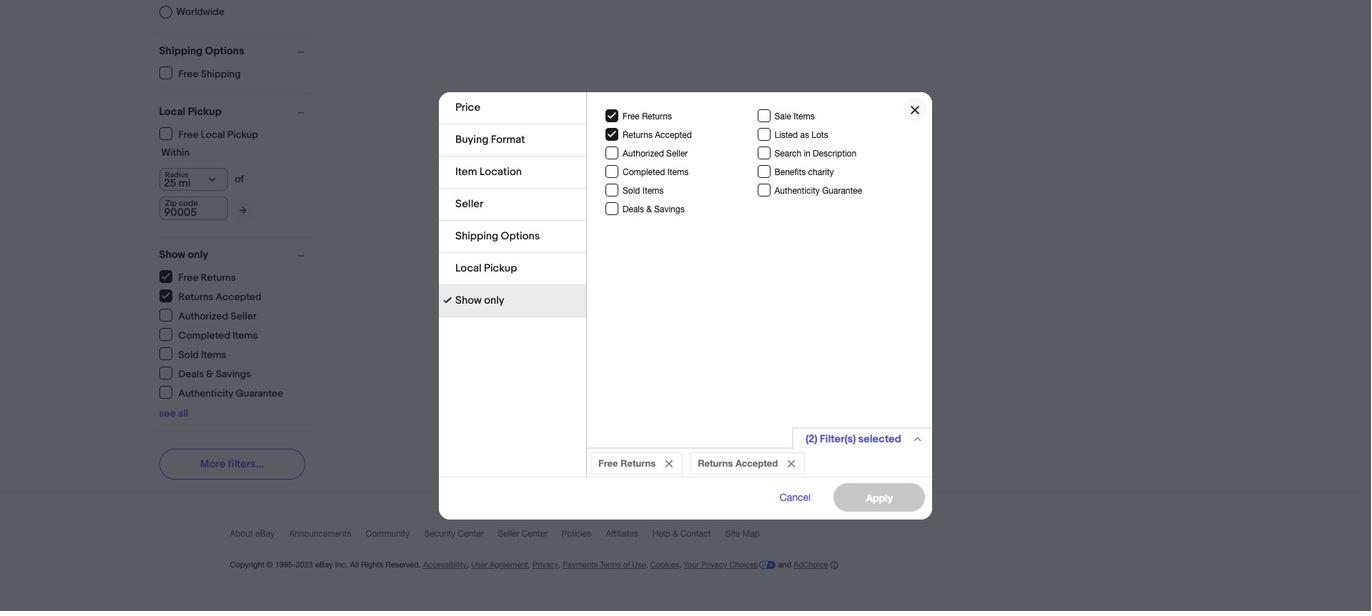 Task type: locate. For each thing, give the bounding box(es) containing it.
1 horizontal spatial savings
[[654, 204, 685, 214]]

selected
[[859, 432, 902, 446]]

show only
[[159, 248, 208, 262], [455, 294, 505, 307]]

seller
[[666, 148, 688, 158], [455, 197, 484, 211], [231, 310, 257, 322], [498, 529, 519, 539]]

authorized inside authorized seller link
[[178, 310, 228, 322]]

cancel
[[780, 492, 811, 503]]

local up within
[[159, 105, 186, 119]]

1 horizontal spatial deals
[[623, 204, 644, 214]]

local down local pickup dropdown button
[[201, 128, 225, 141]]

show only button
[[159, 248, 311, 262]]

ebay inside 'link'
[[255, 529, 275, 539]]

1 horizontal spatial completed
[[623, 167, 665, 177]]

1 vertical spatial local
[[201, 128, 225, 141]]

your
[[684, 561, 699, 569]]

4 , from the left
[[646, 561, 648, 569]]

sold items
[[623, 186, 664, 196], [178, 349, 226, 361]]

shipping options down location
[[455, 229, 540, 243]]

security center
[[424, 529, 484, 539]]

1 center from the left
[[458, 529, 484, 539]]

authenticity inside dialog
[[775, 186, 820, 196]]

0 vertical spatial completed items
[[623, 167, 689, 177]]

about ebay
[[230, 529, 275, 539]]

pickup up free local pickup link on the left
[[188, 105, 222, 119]]

0 horizontal spatial local pickup
[[159, 105, 222, 119]]

None text field
[[159, 197, 228, 220]]

pickup up show only tab
[[484, 261, 517, 275]]

1 vertical spatial accepted
[[216, 291, 262, 303]]

free for free local pickup link on the left
[[178, 128, 199, 141]]

0 horizontal spatial completed items
[[178, 329, 258, 341]]

1 horizontal spatial guarantee
[[822, 186, 863, 196]]

0 horizontal spatial authorized
[[178, 310, 228, 322]]

location
[[480, 165, 522, 178]]

show only right filter applied image
[[455, 294, 505, 307]]

free local pickup link
[[159, 127, 259, 141]]

items
[[794, 111, 815, 121], [668, 167, 689, 177], [643, 186, 664, 196], [233, 329, 258, 341], [201, 349, 226, 361]]

guarantee down charity
[[822, 186, 863, 196]]

benefits
[[775, 167, 806, 177]]

2 vertical spatial free returns
[[599, 457, 656, 469]]

privacy
[[533, 561, 558, 569], [702, 561, 727, 569]]

of up the apply within filter icon
[[235, 173, 244, 185]]

shipping options up free shipping link
[[159, 44, 244, 58]]

all
[[178, 408, 188, 420]]

1 horizontal spatial center
[[522, 529, 548, 539]]

1 horizontal spatial privacy
[[702, 561, 727, 569]]

local pickup
[[159, 105, 222, 119], [455, 261, 517, 275]]

authenticity down deals & savings link
[[178, 387, 233, 399]]

1 vertical spatial authorized seller
[[178, 310, 257, 322]]

,
[[467, 561, 469, 569], [528, 561, 530, 569], [558, 561, 561, 569], [646, 561, 648, 569], [679, 561, 681, 569]]

options up 'free shipping'
[[205, 44, 244, 58]]

2 horizontal spatial &
[[673, 529, 678, 539]]

shipping down item
[[455, 229, 499, 243]]

0 horizontal spatial show only
[[159, 248, 208, 262]]

0 horizontal spatial sold items
[[178, 349, 226, 361]]

1 vertical spatial ebay
[[315, 561, 333, 569]]

, left user
[[467, 561, 469, 569]]

pickup
[[188, 105, 222, 119], [227, 128, 258, 141], [484, 261, 517, 275]]

1 vertical spatial completed
[[178, 329, 230, 341]]

options
[[205, 44, 244, 58], [501, 229, 540, 243]]

buying
[[455, 133, 489, 146]]

only inside tab
[[484, 294, 505, 307]]

1 horizontal spatial ebay
[[315, 561, 333, 569]]

sale items
[[775, 111, 815, 121]]

1 horizontal spatial show only
[[455, 294, 505, 307]]

tab list containing price
[[439, 92, 586, 317]]

1 horizontal spatial local pickup
[[455, 261, 517, 275]]

center
[[458, 529, 484, 539], [522, 529, 548, 539]]

deals inside dialog
[[623, 204, 644, 214]]

ebay
[[255, 529, 275, 539], [315, 561, 333, 569]]

0 horizontal spatial authorized seller
[[178, 310, 257, 322]]

1 horizontal spatial of
[[623, 561, 630, 569]]

(2)
[[806, 432, 818, 446]]

worldwide
[[176, 6, 225, 18]]

1 vertical spatial completed items
[[178, 329, 258, 341]]

options up show only tab
[[501, 229, 540, 243]]

see all
[[159, 408, 188, 420]]

inc.
[[335, 561, 348, 569]]

remove filter - show only - free returns image
[[666, 460, 673, 467]]

show right filter applied image
[[455, 294, 482, 307]]

authenticity down "benefits"
[[775, 186, 820, 196]]

& inside dialog
[[647, 204, 652, 214]]

1 vertical spatial deals
[[178, 368, 204, 380]]

0 vertical spatial returns accepted
[[623, 130, 692, 140]]

0 horizontal spatial center
[[458, 529, 484, 539]]

0 horizontal spatial local
[[159, 105, 186, 119]]

0 vertical spatial &
[[647, 204, 652, 214]]

0 vertical spatial deals & savings
[[623, 204, 685, 214]]

community
[[366, 529, 410, 539]]

1 vertical spatial sold items
[[178, 349, 226, 361]]

0 vertical spatial sold items
[[623, 186, 664, 196]]

authenticity guarantee down charity
[[775, 186, 863, 196]]

completed items link
[[159, 328, 259, 341]]

0 vertical spatial authenticity
[[775, 186, 820, 196]]

center right security
[[458, 529, 484, 539]]

0 vertical spatial authorized
[[623, 148, 664, 158]]

0 horizontal spatial authenticity guarantee
[[178, 387, 283, 399]]

tab list inside dialog
[[439, 92, 586, 317]]

free for free shipping link
[[178, 68, 199, 80]]

only up free returns link
[[188, 248, 208, 262]]

0 vertical spatial ebay
[[255, 529, 275, 539]]

0 vertical spatial authenticity guarantee
[[775, 186, 863, 196]]

show up free returns link
[[159, 248, 185, 262]]

1 horizontal spatial authorized
[[623, 148, 664, 158]]

1 horizontal spatial local
[[201, 128, 225, 141]]

returns
[[642, 111, 672, 121], [623, 130, 653, 140], [201, 271, 236, 284], [178, 291, 214, 303], [621, 457, 656, 469], [698, 457, 733, 469]]

1 vertical spatial shipping
[[201, 68, 241, 80]]

local pickup up free local pickup link on the left
[[159, 105, 222, 119]]

1 horizontal spatial authenticity
[[775, 186, 820, 196]]

sold
[[623, 186, 640, 196], [178, 349, 199, 361]]

deals & savings inside dialog
[[623, 204, 685, 214]]

free returns link
[[159, 270, 237, 284]]

0 vertical spatial local pickup
[[159, 105, 222, 119]]

filter applied image
[[443, 296, 452, 304]]

0 horizontal spatial pickup
[[188, 105, 222, 119]]

free
[[178, 68, 199, 80], [623, 111, 640, 121], [178, 128, 199, 141], [178, 271, 199, 284], [599, 457, 618, 469]]

, left the cookies link
[[646, 561, 648, 569]]

1 vertical spatial authorized
[[178, 310, 228, 322]]

site map link
[[725, 529, 774, 546]]

1 horizontal spatial pickup
[[227, 128, 258, 141]]

1 horizontal spatial options
[[501, 229, 540, 243]]

0 horizontal spatial guarantee
[[236, 387, 283, 399]]

0 vertical spatial savings
[[654, 204, 685, 214]]

shipping up free shipping link
[[159, 44, 203, 58]]

0 vertical spatial only
[[188, 248, 208, 262]]

0 vertical spatial authorized seller
[[623, 148, 688, 158]]

0 horizontal spatial privacy
[[533, 561, 558, 569]]

policies link
[[562, 529, 606, 546]]

1 horizontal spatial authenticity guarantee
[[775, 186, 863, 196]]

1 horizontal spatial only
[[484, 294, 505, 307]]

, left payments
[[558, 561, 561, 569]]

2 vertical spatial accepted
[[736, 457, 778, 469]]

1 horizontal spatial show
[[455, 294, 482, 307]]

item
[[455, 165, 477, 178]]

0 vertical spatial deals
[[623, 204, 644, 214]]

1 vertical spatial savings
[[216, 368, 251, 380]]

policies
[[562, 529, 592, 539]]

cookies link
[[651, 561, 679, 569]]

pickup down local pickup dropdown button
[[227, 128, 258, 141]]

0 vertical spatial local
[[159, 105, 186, 119]]

0 horizontal spatial deals
[[178, 368, 204, 380]]

completed items
[[623, 167, 689, 177], [178, 329, 258, 341]]

adchoice link
[[794, 561, 839, 570]]

privacy down seller center link
[[533, 561, 558, 569]]

1 vertical spatial deals & savings
[[178, 368, 251, 380]]

deals inside deals & savings link
[[178, 368, 204, 380]]

1 horizontal spatial shipping options
[[455, 229, 540, 243]]

only
[[188, 248, 208, 262], [484, 294, 505, 307]]

help & contact
[[653, 529, 711, 539]]

2 , from the left
[[528, 561, 530, 569]]

1 vertical spatial show only
[[455, 294, 505, 307]]

ebay left inc.
[[315, 561, 333, 569]]

affiliates link
[[606, 529, 653, 546]]

dialog
[[0, 0, 1371, 611]]

search in description
[[775, 148, 857, 158]]

show only up free returns link
[[159, 248, 208, 262]]

adchoice
[[794, 561, 828, 569]]

1 vertical spatial shipping options
[[455, 229, 540, 243]]

center up privacy link
[[522, 529, 548, 539]]

local pickup up show only tab
[[455, 261, 517, 275]]

format
[[491, 133, 525, 146]]

lots
[[812, 130, 828, 140]]

show only inside tab
[[455, 294, 505, 307]]

, left privacy link
[[528, 561, 530, 569]]

returns accepted
[[623, 130, 692, 140], [178, 291, 262, 303], [698, 457, 778, 469]]

0 horizontal spatial show
[[159, 248, 185, 262]]

local pickup button
[[159, 105, 311, 119]]

affiliates
[[606, 529, 638, 539]]

0 vertical spatial completed
[[623, 167, 665, 177]]

deals
[[623, 204, 644, 214], [178, 368, 204, 380]]

2 privacy from the left
[[702, 561, 727, 569]]

local up show only tab
[[455, 261, 482, 275]]

contact
[[681, 529, 711, 539]]

cancel button
[[764, 483, 827, 512]]

local pickup inside dialog
[[455, 261, 517, 275]]

2 horizontal spatial pickup
[[484, 261, 517, 275]]

2 horizontal spatial accepted
[[736, 457, 778, 469]]

show only tab
[[439, 285, 586, 317]]

1 vertical spatial of
[[623, 561, 630, 569]]

2 vertical spatial shipping
[[455, 229, 499, 243]]

3 , from the left
[[558, 561, 561, 569]]

completed
[[623, 167, 665, 177], [178, 329, 230, 341]]

guarantee
[[822, 186, 863, 196], [236, 387, 283, 399]]

1 vertical spatial sold
[[178, 349, 199, 361]]

1 horizontal spatial &
[[647, 204, 652, 214]]

0 horizontal spatial of
[[235, 173, 244, 185]]

1 vertical spatial authenticity
[[178, 387, 233, 399]]

0 vertical spatial of
[[235, 173, 244, 185]]

1 vertical spatial options
[[501, 229, 540, 243]]

1 horizontal spatial returns accepted
[[623, 130, 692, 140]]

deals & savings
[[623, 204, 685, 214], [178, 368, 251, 380]]

0 vertical spatial options
[[205, 44, 244, 58]]

free for free returns link
[[178, 271, 199, 284]]

, left the your
[[679, 561, 681, 569]]

tab list
[[439, 92, 586, 317]]

within
[[161, 147, 190, 159]]

ebay right about
[[255, 529, 275, 539]]

guarantee down deals & savings link
[[236, 387, 283, 399]]

of left use
[[623, 561, 630, 569]]

center for security center
[[458, 529, 484, 539]]

help & contact link
[[653, 529, 725, 546]]

1 horizontal spatial completed items
[[623, 167, 689, 177]]

authenticity guarantee down deals & savings link
[[178, 387, 283, 399]]

0 horizontal spatial ebay
[[255, 529, 275, 539]]

authorized seller link
[[159, 309, 257, 322]]

2023
[[296, 561, 313, 569]]

authorized seller
[[623, 148, 688, 158], [178, 310, 257, 322]]

only right filter applied image
[[484, 294, 505, 307]]

in
[[804, 148, 811, 158]]

0 vertical spatial guarantee
[[822, 186, 863, 196]]

1 vertical spatial guarantee
[[236, 387, 283, 399]]

0 vertical spatial show only
[[159, 248, 208, 262]]

1 vertical spatial show
[[455, 294, 482, 307]]

2 horizontal spatial returns accepted
[[698, 457, 778, 469]]

local inside dialog
[[455, 261, 482, 275]]

privacy right the your
[[702, 561, 727, 569]]

completed items inside completed items link
[[178, 329, 258, 341]]

2 center from the left
[[522, 529, 548, 539]]

0 vertical spatial pickup
[[188, 105, 222, 119]]

more
[[200, 458, 226, 471]]

shipping down shipping options dropdown button at the top left of page
[[201, 68, 241, 80]]

0 horizontal spatial &
[[206, 368, 214, 380]]

savings
[[654, 204, 685, 214], [216, 368, 251, 380]]

deals & savings link
[[159, 367, 252, 380]]



Task type: describe. For each thing, give the bounding box(es) containing it.
more filters...
[[200, 458, 264, 471]]

copyright © 1995-2023 ebay inc. all rights reserved. accessibility , user agreement , privacy , payments terms of use , cookies , your privacy choices
[[230, 561, 758, 569]]

authorized seller inside dialog
[[623, 148, 688, 158]]

1 vertical spatial free returns
[[178, 271, 236, 284]]

user agreement link
[[471, 561, 528, 569]]

sold inside dialog
[[623, 186, 640, 196]]

0 horizontal spatial sold
[[178, 349, 199, 361]]

and
[[778, 561, 792, 569]]

center for seller center
[[522, 529, 548, 539]]

1 horizontal spatial accepted
[[655, 130, 692, 140]]

security
[[424, 529, 456, 539]]

guarantee inside dialog
[[822, 186, 863, 196]]

completed inside dialog
[[623, 167, 665, 177]]

options inside tab list
[[501, 229, 540, 243]]

2 vertical spatial returns accepted
[[698, 457, 778, 469]]

payments terms of use link
[[563, 561, 646, 569]]

buying format
[[455, 133, 525, 146]]

help
[[653, 529, 670, 539]]

about
[[230, 529, 253, 539]]

use
[[632, 561, 646, 569]]

1 , from the left
[[467, 561, 469, 569]]

guarantee inside authenticity guarantee link
[[236, 387, 283, 399]]

about ebay link
[[230, 529, 289, 546]]

accessibility
[[423, 561, 467, 569]]

apply within filter image
[[239, 206, 246, 215]]

reserved.
[[386, 561, 421, 569]]

filters...
[[228, 458, 264, 471]]

0 horizontal spatial accepted
[[216, 291, 262, 303]]

dialog containing price
[[0, 0, 1371, 611]]

rights
[[361, 561, 383, 569]]

choices
[[730, 561, 758, 569]]

authorized inside dialog
[[623, 148, 664, 158]]

sale
[[775, 111, 791, 121]]

0 vertical spatial shipping options
[[159, 44, 244, 58]]

apply
[[866, 491, 893, 503]]

2 vertical spatial &
[[673, 529, 678, 539]]

1 horizontal spatial sold items
[[623, 186, 664, 196]]

and adchoice
[[776, 561, 828, 569]]

description
[[813, 148, 857, 158]]

seller center link
[[498, 529, 562, 546]]

see
[[159, 408, 176, 420]]

authenticity guarantee inside dialog
[[775, 186, 863, 196]]

authenticity guarantee link
[[159, 386, 284, 399]]

shipping options button
[[159, 44, 311, 58]]

©
[[267, 561, 273, 569]]

security center link
[[424, 529, 498, 546]]

2 vertical spatial pickup
[[484, 261, 517, 275]]

free local pickup
[[178, 128, 258, 141]]

0 horizontal spatial completed
[[178, 329, 230, 341]]

worldwide link
[[159, 6, 225, 19]]

payments
[[563, 561, 598, 569]]

price
[[455, 100, 481, 114]]

user
[[471, 561, 488, 569]]

(2) filter(s) selected button
[[792, 427, 932, 449]]

copyright
[[230, 561, 264, 569]]

1 privacy from the left
[[533, 561, 558, 569]]

free shipping link
[[159, 67, 242, 80]]

remove filter - show only - returns accepted image
[[788, 460, 795, 467]]

as
[[801, 130, 809, 140]]

apply button
[[834, 483, 925, 512]]

listed as lots
[[775, 130, 828, 140]]

accessibility link
[[423, 561, 467, 569]]

0 horizontal spatial deals & savings
[[178, 368, 251, 380]]

see all button
[[159, 408, 188, 420]]

map
[[743, 529, 760, 539]]

benefits charity
[[775, 167, 834, 177]]

1995-
[[275, 561, 296, 569]]

(2) filter(s) selected
[[806, 432, 902, 446]]

listed
[[775, 130, 798, 140]]

announcements
[[289, 529, 351, 539]]

seller center
[[498, 529, 548, 539]]

shipping options inside tab list
[[455, 229, 540, 243]]

site map
[[725, 529, 760, 539]]

0 vertical spatial free returns
[[623, 111, 672, 121]]

completed items inside dialog
[[623, 167, 689, 177]]

shipping inside dialog
[[455, 229, 499, 243]]

item location
[[455, 165, 522, 178]]

0 vertical spatial show
[[159, 248, 185, 262]]

search
[[775, 148, 802, 158]]

0 horizontal spatial savings
[[216, 368, 251, 380]]

agreement
[[490, 561, 528, 569]]

announcements link
[[289, 529, 366, 546]]

0 vertical spatial shipping
[[159, 44, 203, 58]]

site
[[725, 529, 740, 539]]

returns accepted link
[[159, 290, 262, 303]]

1 vertical spatial pickup
[[227, 128, 258, 141]]

filter(s)
[[820, 432, 856, 446]]

1 vertical spatial authenticity guarantee
[[178, 387, 283, 399]]

your privacy choices link
[[684, 561, 776, 569]]

savings inside dialog
[[654, 204, 685, 214]]

show inside tab
[[455, 294, 482, 307]]

0 horizontal spatial authenticity
[[178, 387, 233, 399]]

privacy link
[[533, 561, 558, 569]]

1 vertical spatial returns accepted
[[178, 291, 262, 303]]

sold items link
[[159, 348, 227, 361]]

authorized seller inside authorized seller link
[[178, 310, 257, 322]]

free shipping
[[178, 68, 241, 80]]

cookies
[[651, 561, 679, 569]]

terms
[[600, 561, 621, 569]]

charity
[[808, 167, 834, 177]]

community link
[[366, 529, 424, 546]]

all
[[350, 561, 359, 569]]

1 vertical spatial &
[[206, 368, 214, 380]]

5 , from the left
[[679, 561, 681, 569]]



Task type: vqa. For each thing, say whether or not it's contained in the screenshot.
Local to the right
yes



